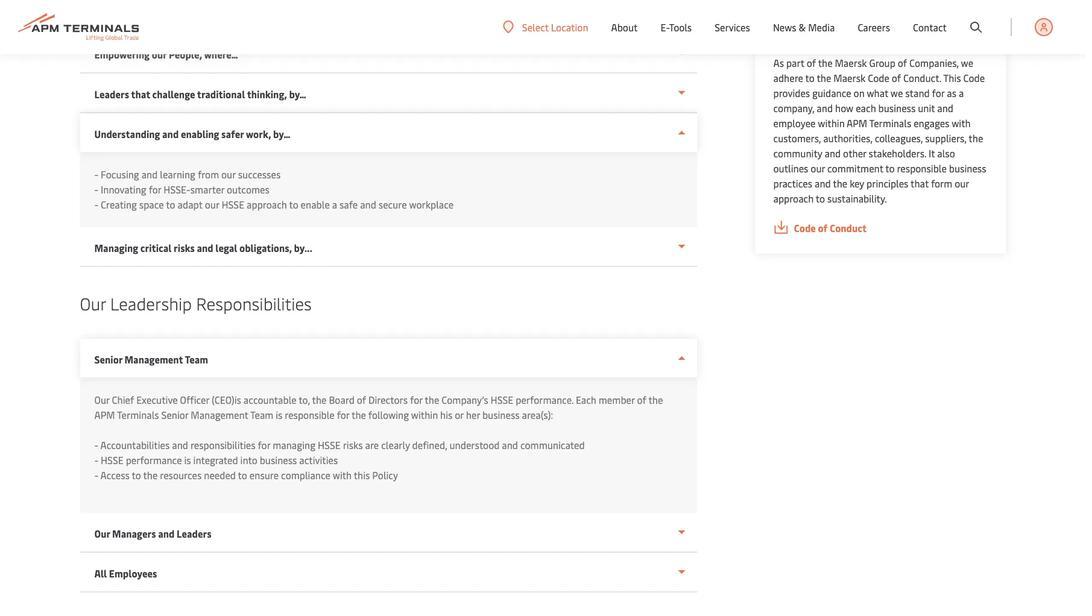 Task type: vqa. For each thing, say whether or not it's contained in the screenshot.
quote. To
no



Task type: locate. For each thing, give the bounding box(es) containing it.
with left this at the bottom left of the page
[[333, 469, 352, 482]]

0 horizontal spatial within
[[411, 409, 438, 422]]

the right part
[[818, 56, 833, 69]]

1 vertical spatial with
[[333, 469, 352, 482]]

a inside as part of the maersk group of companies, we adhere to the maersk code of conduct. this code provides guidance on what we stand for as a company, and how each business unit and employee within apm terminals engages with customers, authorities, colleagues, suppliers, the community and other stakeholders.  it also outlines our commitment to responsible business practices and the key principles that form our approach to sustainability.
[[959, 87, 964, 100]]

understanding and enabling safer work, by… button
[[80, 113, 698, 152]]

by...
[[294, 242, 312, 255]]

- left the 'access' in the bottom left of the page
[[94, 469, 98, 482]]

0 vertical spatial responsible
[[897, 162, 947, 175]]

by… right the work,
[[273, 128, 290, 141]]

1 vertical spatial apm
[[94, 409, 115, 422]]

- left performance
[[94, 454, 98, 467]]

contact button
[[913, 0, 947, 54]]

1 horizontal spatial with
[[952, 117, 971, 130]]

0 horizontal spatial terminals
[[117, 409, 159, 422]]

0 vertical spatial by…
[[289, 88, 306, 101]]

within down how
[[818, 117, 845, 130]]

that left challenge on the left top
[[131, 88, 150, 101]]

select location
[[522, 21, 588, 33]]

and inside focusing and learning from our successes -
[[142, 168, 158, 181]]

1 vertical spatial senior
[[161, 409, 188, 422]]

resources
[[160, 469, 202, 482]]

to right the 'access' in the bottom left of the page
[[132, 469, 141, 482]]

our down the smarter
[[205, 198, 219, 211]]

0 horizontal spatial senior
[[94, 353, 122, 366]]

- left innovating
[[94, 183, 98, 196]]

1 vertical spatial code of conduct
[[794, 222, 867, 235]]

1 vertical spatial by…
[[273, 128, 290, 141]]

0 horizontal spatial approach
[[247, 198, 287, 211]]

0 vertical spatial terminals
[[870, 117, 912, 130]]

our inside innovating for hsse-smarter outcomes - creating space to adapt our hsse approach to enable a safe and secure workplace
[[205, 198, 219, 211]]

with inside as part of the maersk group of companies, we adhere to the maersk code of conduct. this code provides guidance on what we stand for as a company, and how each business unit and employee within apm terminals engages with customers, authorities, colleagues, suppliers, the community and other stakeholders.  it also outlines our commitment to responsible business practices and the key principles that form our approach to sustainability.
[[952, 117, 971, 130]]

to left sustainability.
[[816, 192, 825, 205]]

1 horizontal spatial leaders
[[177, 527, 211, 540]]

senior down executive
[[161, 409, 188, 422]]

0 vertical spatial a
[[959, 87, 964, 100]]

select location button
[[503, 20, 588, 34]]

by… right thinking,
[[289, 88, 306, 101]]

outcomes
[[227, 183, 270, 196]]

workplace
[[409, 198, 454, 211]]

innovating
[[101, 183, 146, 196]]

for left as
[[932, 87, 945, 100]]

0 vertical spatial is
[[276, 409, 283, 422]]

companies,
[[910, 56, 959, 69]]

and right understood
[[502, 439, 518, 452]]

1 horizontal spatial terminals
[[870, 117, 912, 130]]

by… for understanding and enabling safer work, by…
[[273, 128, 290, 141]]

news & media
[[773, 21, 835, 34]]

0 vertical spatial code of conduct
[[774, 25, 872, 43]]

our
[[152, 48, 167, 61], [811, 162, 825, 175], [221, 168, 236, 181], [955, 177, 969, 190], [205, 198, 219, 211]]

our down community
[[811, 162, 825, 175]]

approach down practices
[[774, 192, 814, 205]]

conduct
[[822, 25, 872, 43], [830, 222, 867, 235]]

0 horizontal spatial a
[[332, 198, 337, 211]]

- left the focusing
[[94, 168, 98, 181]]

community
[[774, 147, 822, 160]]

senior management team element
[[80, 378, 698, 513]]

of right member
[[637, 394, 646, 407]]

code up the what
[[868, 71, 890, 84]]

and right practices
[[815, 177, 831, 190]]

of right group
[[898, 56, 907, 69]]

for inside as part of the maersk group of companies, we adhere to the maersk code of conduct. this code provides guidance on what we stand for as a company, and how each business unit and employee within apm terminals engages with customers, authorities, colleagues, suppliers, the community and other stakeholders.  it also outlines our commitment to responsible business practices and the key principles that form our approach to sustainability.
[[932, 87, 945, 100]]

by… inside leaders that challenge traditional thinking, by… dropdown button
[[289, 88, 306, 101]]

1 horizontal spatial management
[[191, 409, 248, 422]]

member
[[599, 394, 635, 407]]

our left leadership
[[80, 292, 106, 315]]

for left managing
[[258, 439, 270, 452]]

1 - from the top
[[94, 168, 98, 181]]

as
[[774, 56, 784, 69]]

services button
[[715, 0, 750, 54]]

maersk
[[835, 56, 867, 69], [834, 71, 866, 84]]

0 vertical spatial leaders
[[94, 88, 129, 101]]

0 vertical spatial management
[[125, 353, 183, 366]]

accountable
[[244, 394, 297, 407]]

risks inside dropdown button
[[174, 242, 195, 255]]

approach down "outcomes"
[[247, 198, 287, 211]]

the down performance
[[143, 469, 158, 482]]

our inside dropdown button
[[94, 527, 110, 540]]

0 horizontal spatial with
[[333, 469, 352, 482]]

and right managers
[[158, 527, 175, 540]]

our chief executive officer (ceo)is accountable to, the board of directors for the company's hsse performance. each member of the apm terminals senior management team is responsible for the following within his or her business area(s):
[[94, 394, 663, 422]]

is down accountable
[[276, 409, 283, 422]]

0 horizontal spatial apm
[[94, 409, 115, 422]]

communicated
[[520, 439, 585, 452]]

0 vertical spatial our
[[80, 292, 106, 315]]

our for our leadership responsibilities
[[80, 292, 106, 315]]

- left 'accountabilities' at left bottom
[[94, 439, 98, 452]]

1 vertical spatial a
[[332, 198, 337, 211]]

our inside focusing and learning from our successes -
[[221, 168, 236, 181]]

form
[[931, 177, 953, 190]]

0 vertical spatial conduct
[[822, 25, 872, 43]]

1 vertical spatial is
[[184, 454, 191, 467]]

0 vertical spatial that
[[131, 88, 150, 101]]

0 horizontal spatial risks
[[174, 242, 195, 255]]

for up space
[[149, 183, 161, 196]]

safer
[[221, 128, 244, 141]]

empowering our people, where… button
[[80, 34, 698, 74]]

0 horizontal spatial is
[[184, 454, 191, 467]]

senior up chief
[[94, 353, 122, 366]]

colleagues,
[[875, 132, 923, 145]]

and inside innovating for hsse-smarter outcomes - creating space to adapt our hsse approach to enable a safe and secure workplace
[[360, 198, 376, 211]]

senior inside 'senior management team' dropdown button
[[94, 353, 122, 366]]

hsse down "outcomes"
[[222, 198, 244, 211]]

management down (ceo)is
[[191, 409, 248, 422]]

management up executive
[[125, 353, 183, 366]]

legal
[[216, 242, 237, 255]]

- accountabilities and responsibilities for managing hsse risks are clearly defined, understood and communicated - hsse performance is integrated into business activities - access to the resources needed to ensure compliance with this policy
[[94, 439, 585, 482]]

and left learning
[[142, 168, 158, 181]]

0 horizontal spatial management
[[125, 353, 183, 366]]

code down practices
[[794, 222, 816, 235]]

1 horizontal spatial senior
[[161, 409, 188, 422]]

of down sustainability.
[[818, 222, 828, 235]]

leadership
[[110, 292, 192, 315]]

hsse right company's
[[491, 394, 514, 407]]

1 horizontal spatial team
[[250, 409, 273, 422]]

apm
[[847, 117, 867, 130], [94, 409, 115, 422]]

1 horizontal spatial a
[[959, 87, 964, 100]]

1 horizontal spatial that
[[911, 177, 929, 190]]

to down into
[[238, 469, 247, 482]]

to down hsse-
[[166, 198, 175, 211]]

her
[[466, 409, 480, 422]]

2 - from the top
[[94, 183, 98, 196]]

hsse inside our chief executive officer (ceo)is accountable to, the board of directors for the company's hsse performance. each member of the apm terminals senior management team is responsible for the following within his or her business area(s):
[[491, 394, 514, 407]]

(ceo)is
[[212, 394, 241, 407]]

we right companies,
[[961, 56, 974, 69]]

the
[[818, 56, 833, 69], [817, 71, 831, 84], [969, 132, 983, 145], [833, 177, 848, 190], [312, 394, 327, 407], [425, 394, 439, 407], [649, 394, 663, 407], [352, 409, 366, 422], [143, 469, 158, 482]]

0 vertical spatial senior
[[94, 353, 122, 366]]

leaders that challenge traditional thinking, by…
[[94, 88, 306, 101]]

compliance
[[281, 469, 331, 482]]

by… inside understanding and enabling safer work, by… dropdown button
[[273, 128, 290, 141]]

tools
[[669, 21, 692, 34]]

hsse up the activities
[[318, 439, 341, 452]]

commitment
[[828, 162, 883, 175]]

our for our chief executive officer (ceo)is accountable to, the board of directors for the company's hsse performance. each member of the apm terminals senior management team is responsible for the following within his or her business area(s):
[[94, 394, 110, 407]]

and left legal
[[197, 242, 213, 255]]

terminals
[[870, 117, 912, 130], [117, 409, 159, 422]]

our left chief
[[94, 394, 110, 407]]

to,
[[299, 394, 310, 407]]

1 horizontal spatial risks
[[343, 439, 363, 452]]

1 vertical spatial our
[[94, 394, 110, 407]]

within left the his
[[411, 409, 438, 422]]

team up officer
[[185, 353, 208, 366]]

a right as
[[959, 87, 964, 100]]

1 vertical spatial within
[[411, 409, 438, 422]]

leaders down empowering
[[94, 88, 129, 101]]

safe
[[340, 198, 358, 211]]

a left safe
[[332, 198, 337, 211]]

employees
[[109, 567, 157, 580]]

code of conduct
[[774, 25, 872, 43], [794, 222, 867, 235]]

the left key
[[833, 177, 848, 190]]

0 vertical spatial team
[[185, 353, 208, 366]]

0 horizontal spatial that
[[131, 88, 150, 101]]

with up the suppliers, on the right of page
[[952, 117, 971, 130]]

hsse inside innovating for hsse-smarter outcomes - creating space to adapt our hsse approach to enable a safe and secure workplace
[[222, 198, 244, 211]]

0 horizontal spatial responsible
[[285, 409, 335, 422]]

0 vertical spatial with
[[952, 117, 971, 130]]

terminals inside as part of the maersk group of companies, we adhere to the maersk code of conduct. this code provides guidance on what we stand for as a company, and how each business unit and employee within apm terminals engages with customers, authorities, colleagues, suppliers, the community and other stakeholders.  it also outlines our commitment to responsible business practices and the key principles that form our approach to sustainability.
[[870, 117, 912, 130]]

1 horizontal spatial approach
[[774, 192, 814, 205]]

senior management team button
[[80, 339, 698, 378]]

1 vertical spatial risks
[[343, 439, 363, 452]]

our left "people,"
[[152, 48, 167, 61]]

leaders that challenge traditional thinking, by… button
[[80, 74, 698, 113]]

enabling
[[181, 128, 219, 141]]

secure
[[379, 198, 407, 211]]

the down the board
[[352, 409, 366, 422]]

business inside our chief executive officer (ceo)is accountable to, the board of directors for the company's hsse performance. each member of the apm terminals senior management team is responsible for the following within his or her business area(s):
[[482, 409, 520, 422]]

customers,
[[774, 132, 821, 145]]

into
[[240, 454, 257, 467]]

- left creating
[[94, 198, 98, 211]]

1 horizontal spatial responsible
[[897, 162, 947, 175]]

employee
[[774, 117, 816, 130]]

and right safe
[[360, 198, 376, 211]]

1 vertical spatial that
[[911, 177, 929, 190]]

team down accountable
[[250, 409, 273, 422]]

outlines
[[774, 162, 809, 175]]

approach
[[774, 192, 814, 205], [247, 198, 287, 211]]

our left managers
[[94, 527, 110, 540]]

business right her
[[482, 409, 520, 422]]

code
[[774, 25, 803, 43], [868, 71, 890, 84], [964, 71, 985, 84], [794, 222, 816, 235]]

team
[[185, 353, 208, 366], [250, 409, 273, 422]]

and inside understanding and enabling safer work, by… dropdown button
[[162, 128, 179, 141]]

1 vertical spatial conduct
[[830, 222, 867, 235]]

terminals up the colleagues,
[[870, 117, 912, 130]]

6 - from the top
[[94, 469, 98, 482]]

with inside - accountabilities and responsibilities for managing hsse risks are clearly defined, understood and communicated - hsse performance is integrated into business activities - access to the resources needed to ensure compliance with this policy
[[333, 469, 352, 482]]

to left enable
[[289, 198, 298, 211]]

1 horizontal spatial apm
[[847, 117, 867, 130]]

1 horizontal spatial is
[[276, 409, 283, 422]]

our right from
[[221, 168, 236, 181]]

services
[[715, 21, 750, 34]]

senior
[[94, 353, 122, 366], [161, 409, 188, 422]]

we right the what
[[891, 87, 903, 100]]

media
[[808, 21, 835, 34]]

that
[[131, 88, 150, 101], [911, 177, 929, 190]]

business up ensure
[[260, 454, 297, 467]]

1 vertical spatial management
[[191, 409, 248, 422]]

that left form at the top right of page
[[911, 177, 929, 190]]

apm down chief
[[94, 409, 115, 422]]

about button
[[611, 0, 638, 54]]

1 vertical spatial responsible
[[285, 409, 335, 422]]

code up part
[[774, 25, 803, 43]]

e-tools button
[[661, 0, 692, 54]]

each
[[856, 102, 876, 115]]

our
[[80, 292, 106, 315], [94, 394, 110, 407], [94, 527, 110, 540]]

managing
[[94, 242, 138, 255]]

1 horizontal spatial we
[[961, 56, 974, 69]]

e-
[[661, 21, 669, 34]]

empowering our people, where…
[[94, 48, 238, 61]]

risks right critical
[[174, 242, 195, 255]]

responsible down the to,
[[285, 409, 335, 422]]

leaders right managers
[[177, 527, 211, 540]]

is
[[276, 409, 283, 422], [184, 454, 191, 467]]

0 vertical spatial risks
[[174, 242, 195, 255]]

e-tools
[[661, 21, 692, 34]]

3 - from the top
[[94, 198, 98, 211]]

0 horizontal spatial team
[[185, 353, 208, 366]]

is up resources
[[184, 454, 191, 467]]

apm down "each" on the right top
[[847, 117, 867, 130]]

1 vertical spatial terminals
[[117, 409, 159, 422]]

about
[[611, 21, 638, 34]]

practices
[[774, 177, 813, 190]]

management inside our chief executive officer (ceo)is accountable to, the board of directors for the company's hsse performance. each member of the apm terminals senior management team is responsible for the following within his or her business area(s):
[[191, 409, 248, 422]]

as
[[947, 87, 957, 100]]

our inside our chief executive officer (ceo)is accountable to, the board of directors for the company's hsse performance. each member of the apm terminals senior management team is responsible for the following within his or her business area(s):
[[94, 394, 110, 407]]

risks left are
[[343, 439, 363, 452]]

activities
[[299, 454, 338, 467]]

for inside - accountabilities and responsibilities for managing hsse risks are clearly defined, understood and communicated - hsse performance is integrated into business activities - access to the resources needed to ensure compliance with this policy
[[258, 439, 270, 452]]

1 vertical spatial team
[[250, 409, 273, 422]]

responsible down the it
[[897, 162, 947, 175]]

enable
[[301, 198, 330, 211]]

0 vertical spatial within
[[818, 117, 845, 130]]

we
[[961, 56, 974, 69], [891, 87, 903, 100]]

key
[[850, 177, 864, 190]]

1 horizontal spatial within
[[818, 117, 845, 130]]

of
[[806, 25, 819, 43], [807, 56, 816, 69], [898, 56, 907, 69], [892, 71, 901, 84], [818, 222, 828, 235], [357, 394, 366, 407], [637, 394, 646, 407]]

0 vertical spatial we
[[961, 56, 974, 69]]

our leadership responsibilities
[[80, 292, 312, 315]]

code inside 'code of conduct' link
[[794, 222, 816, 235]]

risks inside - accountabilities and responsibilities for managing hsse risks are clearly defined, understood and communicated - hsse performance is integrated into business activities - access to the resources needed to ensure compliance with this policy
[[343, 439, 363, 452]]

4 - from the top
[[94, 439, 98, 452]]

with
[[952, 117, 971, 130], [333, 469, 352, 482]]

2 vertical spatial our
[[94, 527, 110, 540]]

0 horizontal spatial we
[[891, 87, 903, 100]]

smarter
[[190, 183, 224, 196]]

0 vertical spatial apm
[[847, 117, 867, 130]]

team inside our chief executive officer (ceo)is accountable to, the board of directors for the company's hsse performance. each member of the apm terminals senior management team is responsible for the following within his or her business area(s):
[[250, 409, 273, 422]]

terminals down chief
[[117, 409, 159, 422]]

and left enabling
[[162, 128, 179, 141]]

terminals inside our chief executive officer (ceo)is accountable to, the board of directors for the company's hsse performance. each member of the apm terminals senior management team is responsible for the following within his or her business area(s):
[[117, 409, 159, 422]]



Task type: describe. For each thing, give the bounding box(es) containing it.
focusing and learning from our successes -
[[94, 168, 283, 196]]

a inside innovating for hsse-smarter outcomes - creating space to adapt our hsse approach to enable a safe and secure workplace
[[332, 198, 337, 211]]

provides
[[774, 87, 810, 100]]

and up resources
[[172, 439, 188, 452]]

and inside managing critical risks and legal obligations, by... dropdown button
[[197, 242, 213, 255]]

this
[[944, 71, 961, 84]]

of right part
[[807, 56, 816, 69]]

and inside our managers and leaders dropdown button
[[158, 527, 175, 540]]

apm inside as part of the maersk group of companies, we adhere to the maersk code of conduct. this code provides guidance on what we stand for as a company, and how each business unit and employee within apm terminals engages with customers, authorities, colleagues, suppliers, the community and other stakeholders.  it also outlines our commitment to responsible business practices and the key principles that form our approach to sustainability.
[[847, 117, 867, 130]]

thinking,
[[247, 88, 287, 101]]

understanding
[[94, 128, 160, 141]]

the inside - accountabilities and responsibilities for managing hsse risks are clearly defined, understood and communicated - hsse performance is integrated into business activities - access to the resources needed to ensure compliance with this policy
[[143, 469, 158, 482]]

group
[[869, 56, 896, 69]]

obligations,
[[239, 242, 292, 255]]

for right "directors"
[[410, 394, 423, 407]]

managers
[[112, 527, 156, 540]]

officer
[[180, 394, 209, 407]]

challenge
[[152, 88, 195, 101]]

this
[[354, 469, 370, 482]]

how
[[835, 102, 854, 115]]

chief
[[112, 394, 134, 407]]

all employees button
[[80, 553, 698, 593]]

hsse up the 'access' in the bottom left of the page
[[101, 454, 124, 467]]

clearly
[[381, 439, 410, 452]]

sustainability.
[[828, 192, 887, 205]]

principles
[[867, 177, 909, 190]]

unit
[[918, 102, 935, 115]]

as part of the maersk group of companies, we adhere to the maersk code of conduct. this code provides guidance on what we stand for as a company, and how each business unit and employee within apm terminals engages with customers, authorities, colleagues, suppliers, the community and other stakeholders.  it also outlines our commitment to responsible business practices and the key principles that form our approach to sustainability.
[[774, 56, 986, 205]]

all
[[94, 567, 107, 580]]

select
[[522, 21, 549, 33]]

responsibilities
[[196, 292, 312, 315]]

also
[[937, 147, 955, 160]]

managing critical risks and legal obligations, by... button
[[80, 227, 698, 267]]

business down the what
[[879, 102, 916, 115]]

for down the board
[[337, 409, 349, 422]]

his
[[440, 409, 453, 422]]

- inside focusing and learning from our successes -
[[94, 183, 98, 196]]

part
[[786, 56, 804, 69]]

managing critical risks and legal obligations, by...
[[94, 242, 312, 255]]

within inside as part of the maersk group of companies, we adhere to the maersk code of conduct. this code provides guidance on what we stand for as a company, and how each business unit and employee within apm terminals engages with customers, authorities, colleagues, suppliers, the community and other stakeholders.  it also outlines our commitment to responsible business practices and the key principles that form our approach to sustainability.
[[818, 117, 845, 130]]

that inside dropdown button
[[131, 88, 150, 101]]

space
[[139, 198, 164, 211]]

area(s):
[[522, 409, 553, 422]]

adhere
[[774, 71, 803, 84]]

is inside our chief executive officer (ceo)is accountable to, the board of directors for the company's hsse performance. each member of the apm terminals senior management team is responsible for the following within his or her business area(s):
[[276, 409, 283, 422]]

innovating for hsse-smarter outcomes - creating space to adapt our hsse approach to enable a safe and secure workplace
[[94, 183, 456, 211]]

our right form at the top right of page
[[955, 177, 969, 190]]

news
[[773, 21, 797, 34]]

location
[[551, 21, 588, 33]]

within inside our chief executive officer (ceo)is accountable to, the board of directors for the company's hsse performance. each member of the apm terminals senior management team is responsible for the following within his or her business area(s):
[[411, 409, 438, 422]]

on
[[854, 87, 865, 100]]

of right &
[[806, 25, 819, 43]]

ensure
[[250, 469, 279, 482]]

to right adhere
[[806, 71, 815, 84]]

accountabilities
[[100, 439, 170, 452]]

understood
[[450, 439, 500, 452]]

conduct.
[[904, 71, 941, 84]]

other
[[843, 147, 867, 160]]

and down guidance
[[817, 102, 833, 115]]

1 vertical spatial we
[[891, 87, 903, 100]]

the left company's
[[425, 394, 439, 407]]

code right this at the right top of page
[[964, 71, 985, 84]]

and down authorities,
[[825, 147, 841, 160]]

approach inside innovating for hsse-smarter outcomes - creating space to adapt our hsse approach to enable a safe and secure workplace
[[247, 198, 287, 211]]

authorities,
[[823, 132, 873, 145]]

understanding and enabling safer work, by…
[[94, 128, 290, 141]]

following
[[368, 409, 409, 422]]

the right the to,
[[312, 394, 327, 407]]

to up principles
[[886, 162, 895, 175]]

what
[[867, 87, 889, 100]]

responsible inside as part of the maersk group of companies, we adhere to the maersk code of conduct. this code provides guidance on what we stand for as a company, and how each business unit and employee within apm terminals engages with customers, authorities, colleagues, suppliers, the community and other stakeholders.  it also outlines our commitment to responsible business practices and the key principles that form our approach to sustainability.
[[897, 162, 947, 175]]

careers button
[[858, 0, 890, 54]]

the up guidance
[[817, 71, 831, 84]]

critical
[[140, 242, 172, 255]]

stakeholders.
[[869, 147, 927, 160]]

of down group
[[892, 71, 901, 84]]

needed
[[204, 469, 236, 482]]

board
[[329, 394, 355, 407]]

1 vertical spatial leaders
[[177, 527, 211, 540]]

our managers and leaders button
[[80, 513, 698, 553]]

the right member
[[649, 394, 663, 407]]

that inside as part of the maersk group of companies, we adhere to the maersk code of conduct. this code provides guidance on what we stand for as a company, and how each business unit and employee within apm terminals engages with customers, authorities, colleagues, suppliers, the community and other stakeholders.  it also outlines our commitment to responsible business practices and the key principles that form our approach to sustainability.
[[911, 177, 929, 190]]

our inside dropdown button
[[152, 48, 167, 61]]

performance
[[126, 454, 182, 467]]

responsible inside our chief executive officer (ceo)is accountable to, the board of directors for the company's hsse performance. each member of the apm terminals senior management team is responsible for the following within his or her business area(s):
[[285, 409, 335, 422]]

adapt
[[178, 198, 203, 211]]

empowering
[[94, 48, 150, 61]]

business inside - accountabilities and responsibilities for managing hsse risks are clearly defined, understood and communicated - hsse performance is integrated into business activities - access to the resources needed to ensure compliance with this policy
[[260, 454, 297, 467]]

company,
[[774, 102, 815, 115]]

approach inside as part of the maersk group of companies, we adhere to the maersk code of conduct. this code provides guidance on what we stand for as a company, and how each business unit and employee within apm terminals engages with customers, authorities, colleagues, suppliers, the community and other stakeholders.  it also outlines our commitment to responsible business practices and the key principles that form our approach to sustainability.
[[774, 192, 814, 205]]

business down also
[[949, 162, 986, 175]]

1 vertical spatial maersk
[[834, 71, 866, 84]]

careers
[[858, 21, 890, 34]]

where…
[[204, 48, 238, 61]]

managing
[[273, 439, 315, 452]]

all employees element
[[80, 152, 698, 227]]

hsse-
[[164, 183, 190, 196]]

the right the suppliers, on the right of page
[[969, 132, 983, 145]]

0 horizontal spatial leaders
[[94, 88, 129, 101]]

5 - from the top
[[94, 454, 98, 467]]

is inside - accountabilities and responsibilities for managing hsse risks are clearly defined, understood and communicated - hsse performance is integrated into business activities - access to the resources needed to ensure compliance with this policy
[[184, 454, 191, 467]]

our for our managers and leaders
[[94, 527, 110, 540]]

stand
[[906, 87, 930, 100]]

apm inside our chief executive officer (ceo)is accountable to, the board of directors for the company's hsse performance. each member of the apm terminals senior management team is responsible for the following within his or her business area(s):
[[94, 409, 115, 422]]

senior inside our chief executive officer (ceo)is accountable to, the board of directors for the company's hsse performance. each member of the apm terminals senior management team is responsible for the following within his or her business area(s):
[[161, 409, 188, 422]]

team inside dropdown button
[[185, 353, 208, 366]]

news & media button
[[773, 0, 835, 54]]

are
[[365, 439, 379, 452]]

integrated
[[193, 454, 238, 467]]

of right the board
[[357, 394, 366, 407]]

- inside innovating for hsse-smarter outcomes - creating space to adapt our hsse approach to enable a safe and secure workplace
[[94, 198, 98, 211]]

for inside innovating for hsse-smarter outcomes - creating space to adapt our hsse approach to enable a safe and secure workplace
[[149, 183, 161, 196]]

by… for leaders that challenge traditional thinking, by…
[[289, 88, 306, 101]]

and down as
[[937, 102, 954, 115]]

management inside dropdown button
[[125, 353, 183, 366]]

0 vertical spatial maersk
[[835, 56, 867, 69]]

our managers and leaders
[[94, 527, 211, 540]]



